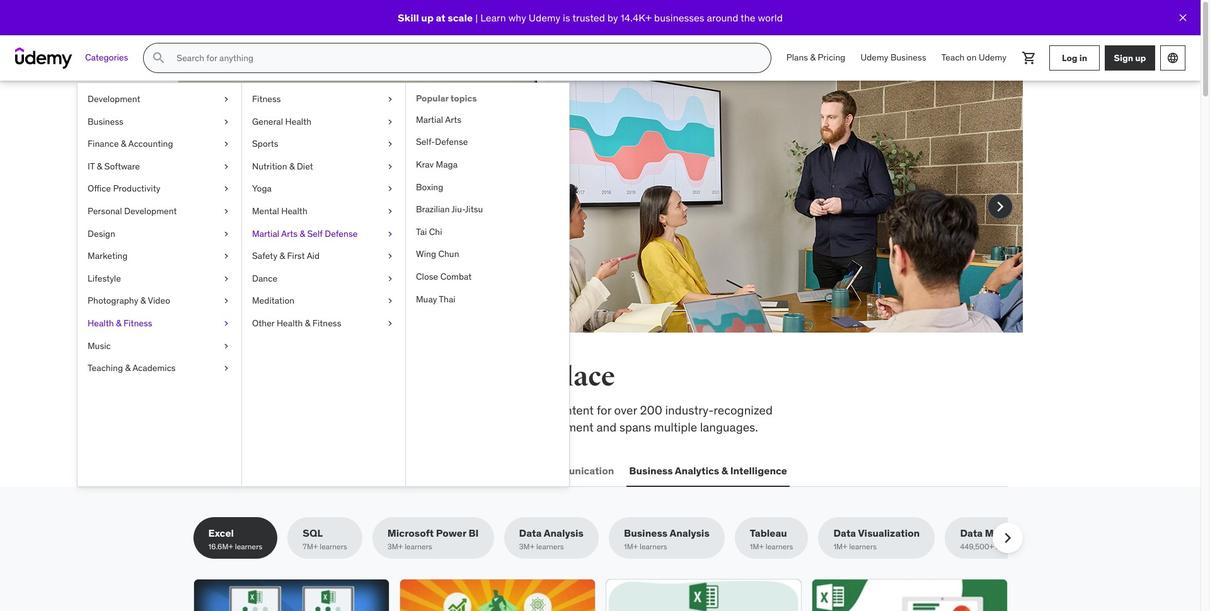 Task type: vqa. For each thing, say whether or not it's contained in the screenshot.


Task type: describe. For each thing, give the bounding box(es) containing it.
tai chi link
[[406, 221, 569, 244]]

udemy business link
[[853, 43, 934, 73]]

3m+ inside data analysis 3m+ learners
[[519, 542, 535, 552]]

web development button
[[193, 456, 287, 486]]

catalog
[[289, 420, 329, 435]]

xsmall image for marketing
[[221, 250, 231, 263]]

xsmall image for other health & fitness
[[385, 318, 395, 330]]

carousel element
[[177, 81, 1210, 363]]

7m+
[[303, 542, 318, 552]]

web development
[[196, 464, 284, 477]]

personal
[[88, 205, 122, 217]]

by
[[608, 11, 618, 24]]

0 vertical spatial in
[[1080, 52, 1087, 63]]

2 horizontal spatial fitness
[[313, 318, 341, 329]]

development for web
[[220, 464, 284, 477]]

learners inside "excel 16.6m+ learners"
[[235, 542, 262, 552]]

submit search image
[[151, 50, 167, 66]]

brazilian jiu-jitsu link
[[406, 199, 569, 221]]

microsoft
[[388, 527, 434, 540]]

xsmall image for it & software
[[221, 161, 231, 173]]

jitsu
[[465, 204, 483, 215]]

up for skill
[[421, 11, 434, 24]]

world
[[758, 11, 783, 24]]

log in
[[1062, 52, 1087, 63]]

diet
[[297, 161, 313, 172]]

popular
[[416, 93, 449, 104]]

topics,
[[435, 403, 471, 418]]

3m+ inside the 'microsoft power bi 3m+ learners'
[[388, 542, 403, 552]]

photography
[[88, 295, 138, 307]]

arts for martial arts & self defense
[[281, 228, 298, 239]]

business for business analytics & intelligence
[[629, 464, 673, 477]]

categories
[[85, 52, 128, 63]]

a
[[287, 244, 293, 256]]

health for other health & fitness
[[277, 318, 303, 329]]

why for anything
[[261, 192, 282, 207]]

bi
[[469, 527, 479, 540]]

safety & first aid link
[[242, 245, 405, 268]]

marketing link
[[78, 245, 241, 268]]

scale
[[448, 11, 473, 24]]

wing chun
[[416, 249, 459, 260]]

next image
[[990, 197, 1010, 217]]

krav maga
[[416, 159, 458, 170]]

office
[[88, 183, 111, 194]]

learn
[[480, 11, 506, 24]]

fitness link
[[242, 88, 405, 111]]

web
[[196, 464, 217, 477]]

software
[[104, 161, 140, 172]]

for-
[[361, 136, 397, 162]]

& for video
[[140, 295, 146, 307]]

learners inside business analysis 1m+ learners
[[640, 542, 667, 552]]

muay thai
[[416, 293, 456, 305]]

close combat
[[416, 271, 472, 282]]

personal development link
[[78, 200, 241, 223]]

general
[[252, 116, 283, 127]]

analysis for data analysis
[[544, 527, 584, 540]]

& inside martial arts & self defense link
[[300, 228, 305, 239]]

learners inside tableau 1m+ learners
[[766, 542, 793, 552]]

request
[[245, 244, 285, 256]]

wing
[[416, 249, 436, 260]]

1m+ for data visualization
[[834, 542, 848, 552]]

to inside build ready-for- anything teams see why leading organizations choose to learn with udemy business.
[[443, 192, 454, 207]]

all
[[193, 361, 230, 393]]

popular topics
[[416, 93, 477, 104]]

mental health
[[252, 205, 307, 217]]

xsmall image for development
[[221, 93, 231, 106]]

you
[[353, 361, 399, 393]]

personal development
[[88, 205, 177, 217]]

choose a language image
[[1167, 52, 1179, 64]]

& for diet
[[289, 161, 295, 172]]

Search for anything text field
[[174, 47, 756, 69]]

office productivity link
[[78, 178, 241, 200]]

14.4k+
[[621, 11, 652, 24]]

development link
[[78, 88, 241, 111]]

analytics
[[675, 464, 719, 477]]

chi
[[429, 226, 442, 237]]

xsmall image for health & fitness
[[221, 318, 231, 330]]

covering
[[193, 403, 241, 418]]

analysis for business analysis
[[670, 527, 710, 540]]

udemy right pricing
[[861, 52, 888, 63]]

development for personal
[[124, 205, 177, 217]]

plans
[[786, 52, 808, 63]]

& for accounting
[[121, 138, 126, 150]]

development
[[524, 420, 594, 435]]

general health
[[252, 116, 311, 127]]

sql
[[303, 527, 323, 540]]

photography & video link
[[78, 290, 241, 313]]

covering critical workplace skills to technical topics, including prep content for over 200 industry-recognized certifications, our catalog supports well-rounded professional development and spans multiple languages.
[[193, 403, 773, 435]]

& for pricing
[[810, 52, 816, 63]]

business for business
[[88, 116, 123, 127]]

leading
[[285, 192, 324, 207]]

modeling
[[985, 527, 1030, 540]]

sports
[[252, 138, 278, 150]]

data modeling 449,500+ learners
[[960, 527, 1030, 552]]

plans & pricing
[[786, 52, 846, 63]]

brazilian
[[416, 204, 450, 215]]

to inside the covering critical workplace skills to technical topics, including prep content for over 200 industry-recognized certifications, our catalog supports well-rounded professional development and spans multiple languages.
[[370, 403, 381, 418]]

teach
[[942, 52, 965, 63]]

martial for martial arts & self defense
[[252, 228, 279, 239]]

aid
[[307, 250, 320, 262]]

muay thai link
[[406, 288, 569, 311]]

business link
[[78, 111, 241, 133]]

prep
[[525, 403, 550, 418]]

yoga
[[252, 183, 272, 194]]

design link
[[78, 223, 241, 245]]

learners inside sql 7m+ learners
[[320, 542, 347, 552]]

it & software
[[88, 161, 140, 172]]

log in link
[[1050, 45, 1100, 71]]

on
[[967, 52, 977, 63]]

businesses
[[654, 11, 704, 24]]

yoga link
[[242, 178, 405, 200]]

health for general health
[[285, 116, 311, 127]]

learners inside data analysis 3m+ learners
[[536, 542, 564, 552]]

|
[[475, 11, 478, 24]]

business analytics & intelligence
[[629, 464, 787, 477]]

data for data visualization
[[834, 527, 856, 540]]

tai
[[416, 226, 427, 237]]

meditation link
[[242, 290, 405, 313]]

teaching & academics
[[88, 363, 176, 374]]

skill
[[398, 11, 419, 24]]

health for mental health
[[281, 205, 307, 217]]

teach on udemy link
[[934, 43, 1014, 73]]

finance & accounting link
[[78, 133, 241, 156]]

xsmall image for photography & video
[[221, 295, 231, 308]]



Task type: locate. For each thing, give the bounding box(es) containing it.
1 vertical spatial the
[[235, 361, 276, 393]]

2 1m+ from the left
[[750, 542, 764, 552]]

fitness up the general
[[252, 93, 281, 105]]

analysis inside data analysis 3m+ learners
[[544, 527, 584, 540]]

1m+ inside business analysis 1m+ learners
[[624, 542, 638, 552]]

around
[[707, 11, 738, 24]]

build
[[237, 136, 292, 162]]

0 vertical spatial development
[[88, 93, 140, 105]]

xsmall image for design
[[221, 228, 231, 240]]

health inside general health link
[[285, 116, 311, 127]]

& inside business analytics & intelligence button
[[722, 464, 728, 477]]

request a demo link
[[237, 235, 330, 265]]

martial inside "element"
[[416, 114, 443, 125]]

& inside teaching & academics link
[[125, 363, 131, 374]]

xsmall image for office productivity
[[221, 183, 231, 195]]

brazilian jiu-jitsu
[[416, 204, 483, 215]]

to up supports
[[370, 403, 381, 418]]

xsmall image inside it & software link
[[221, 161, 231, 173]]

self-
[[416, 136, 435, 148]]

health inside mental health link
[[281, 205, 307, 217]]

0 horizontal spatial the
[[235, 361, 276, 393]]

accounting
[[128, 138, 173, 150]]

1 horizontal spatial 1m+
[[750, 542, 764, 552]]

leadership button
[[388, 456, 447, 486]]

over
[[614, 403, 637, 418]]

martial arts & self defense element
[[405, 83, 569, 487]]

5 learners from the left
[[640, 542, 667, 552]]

xsmall image inside martial arts & self defense link
[[385, 228, 395, 240]]

xsmall image for general health
[[385, 116, 395, 128]]

xsmall image inside mental health link
[[385, 205, 395, 218]]

learn
[[457, 192, 484, 207]]

academics
[[132, 363, 176, 374]]

1 vertical spatial martial
[[252, 228, 279, 239]]

xsmall image inside dance link
[[385, 273, 395, 285]]

xsmall image inside general health link
[[385, 116, 395, 128]]

well-
[[382, 420, 408, 435]]

development right web on the bottom left of page
[[220, 464, 284, 477]]

1 1m+ from the left
[[624, 542, 638, 552]]

1 vertical spatial to
[[370, 403, 381, 418]]

other health & fitness
[[252, 318, 341, 329]]

xsmall image inside photography & video link
[[221, 295, 231, 308]]

2 horizontal spatial 1m+
[[834, 542, 848, 552]]

analysis
[[544, 527, 584, 540], [670, 527, 710, 540]]

build ready-for- anything teams see why leading organizations choose to learn with udemy business.
[[237, 136, 484, 224]]

fitness down the meditation link
[[313, 318, 341, 329]]

up
[[421, 11, 434, 24], [1135, 52, 1146, 63]]

1 horizontal spatial 3m+
[[519, 542, 535, 552]]

video
[[148, 295, 170, 307]]

excel 16.6m+ learners
[[208, 527, 262, 552]]

1 horizontal spatial arts
[[445, 114, 461, 125]]

0 horizontal spatial to
[[370, 403, 381, 418]]

& down the meditation link
[[305, 318, 310, 329]]

1 data from the left
[[519, 527, 542, 540]]

1 vertical spatial why
[[261, 192, 282, 207]]

why right see on the top of the page
[[261, 192, 282, 207]]

16.6m+
[[208, 542, 233, 552]]

is
[[563, 11, 570, 24]]

topic filters element
[[193, 518, 1045, 559]]

arts up a
[[281, 228, 298, 239]]

business inside business analysis 1m+ learners
[[624, 527, 668, 540]]

why for scale
[[508, 11, 526, 24]]

xsmall image inside teaching & academics link
[[221, 363, 231, 375]]

1 horizontal spatial martial
[[416, 114, 443, 125]]

learners inside 'data visualization 1m+ learners'
[[849, 542, 877, 552]]

log
[[1062, 52, 1078, 63]]

muay
[[416, 293, 437, 305]]

development down office productivity link
[[124, 205, 177, 217]]

teaching & academics link
[[78, 357, 241, 380]]

microsoft power bi 3m+ learners
[[388, 527, 479, 552]]

tableau
[[750, 527, 787, 540]]

1 learners from the left
[[235, 542, 262, 552]]

& for software
[[97, 161, 102, 172]]

xsmall image inside finance & accounting link
[[221, 138, 231, 151]]

data for data modeling
[[960, 527, 983, 540]]

udemy left is
[[529, 11, 560, 24]]

health right the general
[[285, 116, 311, 127]]

& inside health & fitness link
[[116, 318, 121, 329]]

xsmall image inside office productivity link
[[221, 183, 231, 195]]

critical
[[244, 403, 280, 418]]

& inside plans & pricing link
[[810, 52, 816, 63]]

why inside build ready-for- anything teams see why leading organizations choose to learn with udemy business.
[[261, 192, 282, 207]]

& inside other health & fitness link
[[305, 318, 310, 329]]

xsmall image for mental health
[[385, 205, 395, 218]]

1 horizontal spatial data
[[834, 527, 856, 540]]

krav
[[416, 159, 434, 170]]

& inside finance & accounting link
[[121, 138, 126, 150]]

& right teaching
[[125, 363, 131, 374]]

martial up request
[[252, 228, 279, 239]]

1 vertical spatial in
[[469, 361, 494, 393]]

the left world
[[741, 11, 756, 24]]

udemy image
[[15, 47, 72, 69]]

1 horizontal spatial fitness
[[252, 93, 281, 105]]

productivity
[[113, 183, 160, 194]]

nutrition
[[252, 161, 287, 172]]

xsmall image inside 'design' link
[[221, 228, 231, 240]]

xsmall image for music
[[221, 340, 231, 352]]

xsmall image for meditation
[[385, 295, 395, 308]]

health inside health & fitness link
[[88, 318, 114, 329]]

xsmall image for dance
[[385, 273, 395, 285]]

defense up the maga
[[435, 136, 468, 148]]

anything
[[237, 161, 327, 187]]

1 horizontal spatial defense
[[435, 136, 468, 148]]

0 vertical spatial the
[[741, 11, 756, 24]]

0 vertical spatial martial
[[416, 114, 443, 125]]

content
[[553, 403, 594, 418]]

to left learn
[[443, 192, 454, 207]]

& for academics
[[125, 363, 131, 374]]

defense inside "element"
[[435, 136, 468, 148]]

close image
[[1177, 11, 1189, 24]]

0 vertical spatial why
[[508, 11, 526, 24]]

xsmall image inside fitness "link"
[[385, 93, 395, 106]]

sign
[[1114, 52, 1133, 63]]

xsmall image for business
[[221, 116, 231, 128]]

xsmall image for personal development
[[221, 205, 231, 218]]

arts for martial arts
[[445, 114, 461, 125]]

self-defense
[[416, 136, 468, 148]]

close combat link
[[406, 266, 569, 288]]

fitness inside "link"
[[252, 93, 281, 105]]

data left visualization
[[834, 527, 856, 540]]

sports link
[[242, 133, 405, 156]]

& inside safety & first aid link
[[280, 250, 285, 262]]

xsmall image for martial arts & self defense
[[385, 228, 395, 240]]

200
[[640, 403, 662, 418]]

development inside button
[[220, 464, 284, 477]]

1 horizontal spatial in
[[1080, 52, 1087, 63]]

& left self
[[300, 228, 305, 239]]

3 learners from the left
[[405, 542, 432, 552]]

the up critical
[[235, 361, 276, 393]]

0 horizontal spatial arts
[[281, 228, 298, 239]]

0 horizontal spatial defense
[[325, 228, 358, 239]]

8 learners from the left
[[996, 542, 1023, 552]]

sign up link
[[1105, 45, 1155, 71]]

udemy down the leading
[[263, 209, 301, 224]]

arts down popular topics
[[445, 114, 461, 125]]

xsmall image
[[221, 93, 231, 106], [385, 93, 395, 106], [385, 116, 395, 128], [385, 138, 395, 151], [385, 161, 395, 173], [385, 228, 395, 240], [221, 273, 231, 285], [385, 295, 395, 308], [221, 340, 231, 352]]

multiple
[[654, 420, 697, 435]]

xsmall image for sports
[[385, 138, 395, 151]]

up for sign
[[1135, 52, 1146, 63]]

and
[[597, 420, 617, 435]]

health & fitness
[[88, 318, 152, 329]]

excel
[[208, 527, 234, 540]]

learners inside data modeling 449,500+ learners
[[996, 542, 1023, 552]]

xsmall image inside health & fitness link
[[221, 318, 231, 330]]

data inside 'data visualization 1m+ learners'
[[834, 527, 856, 540]]

supports
[[331, 420, 379, 435]]

data inside data analysis 3m+ learners
[[519, 527, 542, 540]]

xsmall image inside lifestyle link
[[221, 273, 231, 285]]

1 horizontal spatial the
[[741, 11, 756, 24]]

4 learners from the left
[[536, 542, 564, 552]]

it
[[88, 161, 95, 172]]

skills up supports
[[341, 403, 367, 418]]

2 learners from the left
[[320, 542, 347, 552]]

1m+ inside tableau 1m+ learners
[[750, 542, 764, 552]]

arts
[[445, 114, 461, 125], [281, 228, 298, 239]]

business inside button
[[629, 464, 673, 477]]

1 analysis from the left
[[544, 527, 584, 540]]

1 horizontal spatial why
[[508, 11, 526, 24]]

0 vertical spatial arts
[[445, 114, 461, 125]]

0 horizontal spatial fitness
[[123, 318, 152, 329]]

xsmall image for teaching & academics
[[221, 363, 231, 375]]

finance
[[88, 138, 119, 150]]

3 data from the left
[[960, 527, 983, 540]]

0 horizontal spatial 3m+
[[388, 542, 403, 552]]

& for fitness
[[116, 318, 121, 329]]

one
[[499, 361, 544, 393]]

& right it
[[97, 161, 102, 172]]

1 3m+ from the left
[[388, 542, 403, 552]]

martial for martial arts
[[416, 114, 443, 125]]

fitness
[[252, 93, 281, 105], [123, 318, 152, 329], [313, 318, 341, 329]]

arts inside "element"
[[445, 114, 461, 125]]

general health link
[[242, 111, 405, 133]]

0 vertical spatial skills
[[280, 361, 349, 393]]

including
[[473, 403, 522, 418]]

& right finance
[[121, 138, 126, 150]]

& inside nutrition & diet link
[[289, 161, 295, 172]]

0 horizontal spatial 1m+
[[624, 542, 638, 552]]

tai chi
[[416, 226, 442, 237]]

jiu-
[[452, 204, 465, 215]]

other
[[252, 318, 275, 329]]

xsmall image inside sports link
[[385, 138, 395, 151]]

xsmall image inside personal development link
[[221, 205, 231, 218]]

industry-
[[665, 403, 714, 418]]

0 horizontal spatial analysis
[[544, 527, 584, 540]]

boxing
[[416, 181, 443, 193]]

udemy
[[529, 11, 560, 24], [861, 52, 888, 63], [979, 52, 1007, 63], [263, 209, 301, 224]]

2 horizontal spatial data
[[960, 527, 983, 540]]

1m+ for business analysis
[[624, 542, 638, 552]]

data up 449,500+
[[960, 527, 983, 540]]

& inside photography & video link
[[140, 295, 146, 307]]

close
[[416, 271, 438, 282]]

0 horizontal spatial data
[[519, 527, 542, 540]]

shopping cart with 0 items image
[[1022, 50, 1037, 66]]

safety & first aid
[[252, 250, 320, 262]]

analysis inside business analysis 1m+ learners
[[670, 527, 710, 540]]

xsmall image inside development link
[[221, 93, 231, 106]]

7 learners from the left
[[849, 542, 877, 552]]

xsmall image for nutrition & diet
[[385, 161, 395, 173]]

xsmall image
[[221, 116, 231, 128], [221, 138, 231, 151], [221, 161, 231, 173], [221, 183, 231, 195], [385, 183, 395, 195], [221, 205, 231, 218], [385, 205, 395, 218], [221, 228, 231, 240], [221, 250, 231, 263], [385, 250, 395, 263], [385, 273, 395, 285], [221, 295, 231, 308], [221, 318, 231, 330], [385, 318, 395, 330], [221, 363, 231, 375]]

xsmall image inside business link
[[221, 116, 231, 128]]

0 vertical spatial to
[[443, 192, 454, 207]]

health up martial arts & self defense
[[281, 205, 307, 217]]

why right the learn
[[508, 11, 526, 24]]

business
[[891, 52, 926, 63], [88, 116, 123, 127], [629, 464, 673, 477], [624, 527, 668, 540]]

0 vertical spatial defense
[[435, 136, 468, 148]]

fitness down photography & video
[[123, 318, 152, 329]]

business for business analysis 1m+ learners
[[624, 527, 668, 540]]

& left a
[[280, 250, 285, 262]]

spans
[[619, 420, 651, 435]]

self-defense link
[[406, 131, 569, 154]]

learners inside the 'microsoft power bi 3m+ learners'
[[405, 542, 432, 552]]

nutrition & diet link
[[242, 156, 405, 178]]

leadership
[[391, 464, 444, 477]]

skills inside the covering critical workplace skills to technical topics, including prep content for over 200 industry-recognized certifications, our catalog supports well-rounded professional development and spans multiple languages.
[[341, 403, 367, 418]]

& right "analytics"
[[722, 464, 728, 477]]

xsmall image for safety & first aid
[[385, 250, 395, 263]]

health inside other health & fitness link
[[277, 318, 303, 329]]

in up including
[[469, 361, 494, 393]]

2 analysis from the left
[[670, 527, 710, 540]]

xsmall image for finance & accounting
[[221, 138, 231, 151]]

1 vertical spatial development
[[124, 205, 177, 217]]

xsmall image inside music link
[[221, 340, 231, 352]]

xsmall image inside nutrition & diet link
[[385, 161, 395, 173]]

2 data from the left
[[834, 527, 856, 540]]

1 horizontal spatial analysis
[[670, 527, 710, 540]]

0 horizontal spatial martial
[[252, 228, 279, 239]]

health right other
[[277, 318, 303, 329]]

xsmall image inside safety & first aid link
[[385, 250, 395, 263]]

0 horizontal spatial up
[[421, 11, 434, 24]]

pricing
[[818, 52, 846, 63]]

development down categories dropdown button on the left top
[[88, 93, 140, 105]]

health up music
[[88, 318, 114, 329]]

1 vertical spatial defense
[[325, 228, 358, 239]]

xsmall image for lifestyle
[[221, 273, 231, 285]]

& right plans
[[810, 52, 816, 63]]

1m+ inside 'data visualization 1m+ learners'
[[834, 542, 848, 552]]

xsmall image for fitness
[[385, 93, 395, 106]]

1 vertical spatial arts
[[281, 228, 298, 239]]

udemy right on
[[979, 52, 1007, 63]]

xsmall image inside marketing link
[[221, 250, 231, 263]]

& for first
[[280, 250, 285, 262]]

tableau 1m+ learners
[[750, 527, 793, 552]]

other health & fitness link
[[242, 313, 405, 335]]

xsmall image inside the meditation link
[[385, 295, 395, 308]]

sql 7m+ learners
[[303, 527, 347, 552]]

0 vertical spatial up
[[421, 11, 434, 24]]

udemy inside build ready-for- anything teams see why leading organizations choose to learn with udemy business.
[[263, 209, 301, 224]]

up left "at"
[[421, 11, 434, 24]]

data right bi
[[519, 527, 542, 540]]

languages.
[[700, 420, 758, 435]]

martial down popular
[[416, 114, 443, 125]]

449,500+
[[960, 542, 994, 552]]

technical
[[384, 403, 432, 418]]

up right the sign
[[1135, 52, 1146, 63]]

choose
[[402, 192, 441, 207]]

3 1m+ from the left
[[834, 542, 848, 552]]

1 vertical spatial up
[[1135, 52, 1146, 63]]

for
[[597, 403, 611, 418]]

business analytics & intelligence button
[[627, 456, 790, 486]]

lifestyle link
[[78, 268, 241, 290]]

the
[[741, 11, 756, 24], [235, 361, 276, 393]]

in right log
[[1080, 52, 1087, 63]]

defense down business. on the top of the page
[[325, 228, 358, 239]]

2 3m+ from the left
[[519, 542, 535, 552]]

0 horizontal spatial in
[[469, 361, 494, 393]]

0 horizontal spatial why
[[261, 192, 282, 207]]

next image
[[998, 528, 1018, 549]]

xsmall image for yoga
[[385, 183, 395, 195]]

& left video
[[140, 295, 146, 307]]

1 horizontal spatial up
[[1135, 52, 1146, 63]]

1m+
[[624, 542, 638, 552], [750, 542, 764, 552], [834, 542, 848, 552]]

it & software link
[[78, 156, 241, 178]]

& down "photography"
[[116, 318, 121, 329]]

xsmall image inside yoga link
[[385, 183, 395, 195]]

combat
[[440, 271, 472, 282]]

music
[[88, 340, 111, 351]]

data for data analysis
[[519, 527, 542, 540]]

2 vertical spatial development
[[220, 464, 284, 477]]

1 vertical spatial skills
[[341, 403, 367, 418]]

xsmall image inside other health & fitness link
[[385, 318, 395, 330]]

chun
[[438, 249, 459, 260]]

&
[[810, 52, 816, 63], [121, 138, 126, 150], [97, 161, 102, 172], [289, 161, 295, 172], [300, 228, 305, 239], [280, 250, 285, 262], [140, 295, 146, 307], [116, 318, 121, 329], [305, 318, 310, 329], [125, 363, 131, 374], [722, 464, 728, 477]]

skills up workplace
[[280, 361, 349, 393]]

data inside data modeling 449,500+ learners
[[960, 527, 983, 540]]

rounded
[[408, 420, 453, 435]]

1 horizontal spatial to
[[443, 192, 454, 207]]

at
[[436, 11, 446, 24]]

6 learners from the left
[[766, 542, 793, 552]]

& inside it & software link
[[97, 161, 102, 172]]

& left diet
[[289, 161, 295, 172]]



